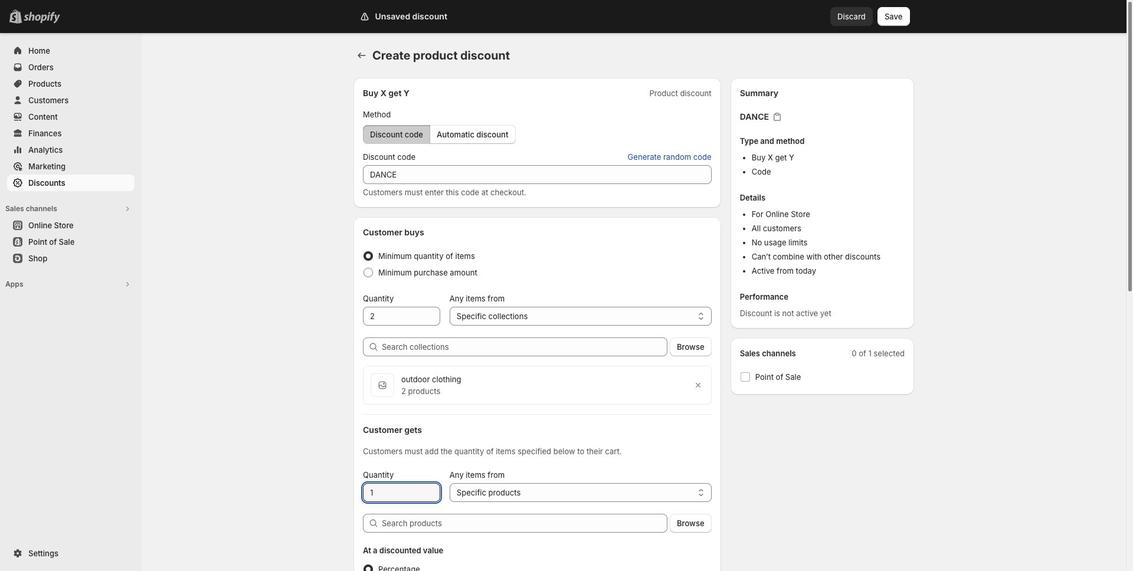Task type: describe. For each thing, give the bounding box(es) containing it.
Search products text field
[[382, 514, 668, 533]]



Task type: vqa. For each thing, say whether or not it's contained in the screenshot.
Search products text field
yes



Task type: locate. For each thing, give the bounding box(es) containing it.
shopify image
[[24, 12, 60, 24]]

Search collections text field
[[382, 338, 668, 357]]

None text field
[[363, 165, 712, 184]]

None text field
[[363, 307, 440, 326], [363, 484, 440, 503], [363, 307, 440, 326], [363, 484, 440, 503]]



